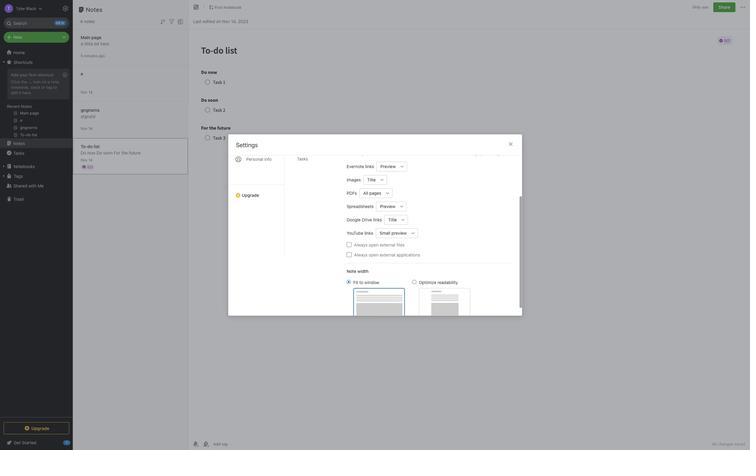 Task type: describe. For each thing, give the bounding box(es) containing it.
3 nov 14 from the top
[[81, 158, 93, 162]]

nov inside note window element
[[222, 19, 230, 24]]

upgrade button inside tab list
[[228, 184, 284, 201]]

page
[[91, 35, 101, 40]]

Always open external files checkbox
[[347, 243, 352, 248]]

share button
[[714, 2, 736, 12]]

always open external applications
[[354, 253, 420, 258]]

soon
[[103, 150, 113, 156]]

a
[[81, 41, 84, 46]]

always open external files
[[354, 243, 405, 248]]

do now do soon for the future
[[81, 150, 141, 156]]

Choose default view option for Google Drive links field
[[384, 215, 408, 225]]

with
[[28, 183, 37, 189]]

settings
[[236, 142, 258, 149]]

Note Editor text field
[[188, 29, 750, 438]]

list
[[94, 144, 100, 149]]

trash
[[13, 197, 24, 202]]

preview button for evernote links
[[376, 162, 397, 172]]

home link
[[0, 48, 73, 57]]

expand notebooks image
[[2, 164, 6, 169]]

main page a little bit here
[[81, 35, 109, 46]]

tags button
[[0, 171, 73, 181]]

2 nov 14 from the top
[[81, 126, 93, 131]]

note width
[[347, 269, 369, 274]]

notebooks link
[[0, 162, 73, 171]]

stack
[[30, 85, 40, 90]]

new
[[13, 35, 22, 40]]

4 notes
[[80, 19, 95, 24]]

2 vertical spatial notes
[[13, 141, 25, 146]]

saved
[[735, 442, 746, 447]]

on inside note window element
[[216, 19, 221, 24]]

small preview
[[380, 231, 407, 236]]

4
[[80, 19, 83, 24]]

last edited on nov 14, 2023
[[193, 19, 248, 24]]

google drive links
[[347, 218, 382, 223]]

2 do from the left
[[97, 150, 102, 156]]

optimize readability
[[419, 280, 458, 285]]

options?
[[479, 151, 495, 156]]

icon
[[33, 79, 41, 84]]

notebook,
[[11, 85, 29, 90]]

what
[[454, 151, 464, 156]]

or
[[41, 85, 45, 90]]

nov down sfgnsfd
[[81, 126, 87, 131]]

5
[[81, 54, 83, 58]]

0 vertical spatial the
[[21, 79, 27, 84]]

readability
[[438, 280, 458, 285]]

add tag image
[[202, 441, 210, 448]]

pdfs
[[347, 191, 357, 196]]

title for images
[[367, 178, 376, 183]]

notebook
[[224, 5, 242, 10]]

to-
[[81, 144, 87, 149]]

preview for spreadsheets
[[380, 204, 395, 209]]

fit to window
[[353, 280, 379, 285]]

notebooks
[[14, 164, 35, 169]]

pages
[[369, 191, 381, 196]]

open for always open external applications
[[369, 253, 379, 258]]

note window element
[[188, 0, 750, 451]]

small preview button
[[376, 229, 408, 238]]

new button
[[4, 32, 69, 43]]

icon on a note, notebook, stack or tag to add it here.
[[11, 79, 60, 95]]

width
[[357, 269, 369, 274]]

last
[[193, 19, 202, 24]]

to inside the icon on a note, notebook, stack or tag to add it here.
[[53, 85, 57, 90]]

trash link
[[0, 195, 73, 204]]

ago
[[99, 54, 105, 58]]

always for always open external files
[[354, 243, 368, 248]]

shared with me
[[13, 183, 44, 189]]

gngnsrns
[[81, 108, 100, 113]]

the inside 'note list' element
[[121, 150, 128, 156]]

first notebook
[[215, 5, 242, 10]]

1 vertical spatial upgrade button
[[4, 423, 69, 435]]

Choose default view option for PDFs field
[[359, 189, 393, 198]]

1 nov 14 from the top
[[81, 90, 93, 95]]

and
[[420, 151, 427, 156]]

sfgnsfd
[[81, 114, 95, 119]]

all pages
[[363, 191, 381, 196]]

add
[[11, 73, 18, 77]]

external for files
[[380, 243, 395, 248]]

note,
[[51, 79, 60, 84]]

evernote
[[347, 164, 364, 169]]

to inside option group
[[359, 280, 363, 285]]

notes
[[84, 19, 95, 24]]

title button for images
[[363, 175, 377, 185]]

first
[[215, 5, 223, 10]]

Always open external applications checkbox
[[347, 253, 352, 258]]

on inside the icon on a note, notebook, stack or tag to add it here.
[[42, 79, 47, 84]]

only you
[[693, 5, 709, 9]]

all pages button
[[359, 189, 383, 198]]

what are my options?
[[454, 151, 495, 156]]

0 horizontal spatial upgrade
[[31, 426, 49, 432]]

to-do list
[[81, 144, 100, 149]]

nov down e
[[81, 90, 87, 95]]

all for all changes saved
[[712, 442, 717, 447]]

tasks inside 'button'
[[13, 151, 24, 156]]

nov up 0/3
[[81, 158, 87, 162]]

personal info
[[246, 157, 272, 162]]

optimize
[[419, 280, 436, 285]]

Choose default view option for Evernote links field
[[376, 162, 407, 172]]

2023
[[238, 19, 248, 24]]

choose
[[347, 151, 361, 156]]

minutes
[[84, 54, 98, 58]]

preview button for spreadsheets
[[376, 202, 397, 212]]

spreadsheets
[[347, 204, 374, 209]]

now
[[87, 150, 95, 156]]

edited
[[203, 19, 215, 24]]

Choose default view option for Spreadsheets field
[[376, 202, 407, 212]]

add
[[11, 90, 18, 95]]



Task type: locate. For each thing, give the bounding box(es) containing it.
default
[[371, 151, 384, 156]]

fit
[[353, 280, 358, 285]]

...
[[28, 79, 32, 84]]

1 horizontal spatial your
[[362, 151, 370, 156]]

info
[[264, 157, 272, 162]]

0 vertical spatial title
[[367, 178, 376, 183]]

for
[[114, 150, 120, 156]]

tab list containing personal info
[[228, 96, 284, 257]]

0 vertical spatial preview
[[380, 164, 396, 169]]

preview
[[391, 231, 407, 236]]

the right for
[[121, 150, 128, 156]]

1 horizontal spatial tasks
[[297, 157, 308, 162]]

youtube
[[347, 231, 363, 236]]

the left the ...
[[21, 79, 27, 84]]

here
[[100, 41, 109, 46]]

14,
[[231, 19, 237, 24]]

1 open from the top
[[369, 243, 379, 248]]

note
[[347, 269, 356, 274]]

title inside field
[[367, 178, 376, 183]]

preview for evernote links
[[380, 164, 396, 169]]

1 always from the top
[[354, 243, 368, 248]]

links right drive
[[373, 218, 382, 223]]

home
[[13, 50, 25, 55]]

0 horizontal spatial tasks
[[13, 151, 24, 156]]

notes
[[86, 6, 103, 13], [21, 104, 32, 109], [13, 141, 25, 146]]

2 open from the top
[[369, 253, 379, 258]]

0 vertical spatial notes
[[86, 6, 103, 13]]

little
[[85, 41, 93, 46]]

only
[[693, 5, 701, 9]]

add your first shortcut
[[11, 73, 53, 77]]

always right always open external files checkbox
[[354, 243, 368, 248]]

links down drive
[[364, 231, 373, 236]]

preview up choose default view option for google drive links field
[[380, 204, 395, 209]]

links left and
[[411, 151, 419, 156]]

bit
[[94, 41, 99, 46]]

all
[[363, 191, 368, 196], [712, 442, 717, 447]]

tasks inside tab
[[297, 157, 308, 162]]

1 vertical spatial nov 14
[[81, 126, 93, 131]]

1 vertical spatial to
[[359, 280, 363, 285]]

upgrade
[[242, 193, 259, 198], [31, 426, 49, 432]]

nov 14
[[81, 90, 93, 95], [81, 126, 93, 131], [81, 158, 93, 162]]

group inside 'tree'
[[0, 67, 73, 141]]

links right evernote
[[365, 164, 374, 169]]

external down always open external files
[[380, 253, 395, 258]]

0 vertical spatial preview button
[[376, 162, 397, 172]]

2 always from the top
[[354, 253, 368, 258]]

your left default
[[362, 151, 370, 156]]

0 horizontal spatial on
[[42, 79, 47, 84]]

you
[[702, 5, 709, 9]]

title up all pages button
[[367, 178, 376, 183]]

external
[[380, 243, 395, 248], [380, 253, 395, 258]]

to
[[53, 85, 57, 90], [359, 280, 363, 285]]

tree containing home
[[0, 48, 73, 418]]

here.
[[22, 90, 32, 95]]

external up 'always open external applications'
[[380, 243, 395, 248]]

0 vertical spatial upgrade
[[242, 193, 259, 198]]

tag
[[46, 85, 52, 90]]

1 vertical spatial tasks
[[297, 157, 308, 162]]

1 horizontal spatial on
[[216, 19, 221, 24]]

title inside choose default view option for google drive links field
[[388, 218, 397, 223]]

first
[[29, 73, 36, 77]]

0 vertical spatial tasks
[[13, 151, 24, 156]]

option group containing fit to window
[[347, 280, 470, 318]]

nov 14 down sfgnsfd
[[81, 126, 93, 131]]

1 vertical spatial always
[[354, 253, 368, 258]]

tab list
[[228, 96, 284, 257]]

files
[[397, 243, 405, 248]]

1 vertical spatial upgrade
[[31, 426, 49, 432]]

share
[[719, 5, 731, 10]]

Optimize readability radio
[[412, 280, 416, 284]]

1 vertical spatial 14
[[88, 126, 93, 131]]

future
[[129, 150, 141, 156]]

do down list
[[97, 150, 102, 156]]

shared
[[13, 183, 27, 189]]

first notebook button
[[207, 3, 244, 12]]

drive
[[362, 218, 372, 223]]

applications
[[397, 253, 420, 258]]

2 14 from the top
[[88, 126, 93, 131]]

1 horizontal spatial the
[[121, 150, 128, 156]]

are
[[465, 151, 471, 156]]

None search field
[[8, 18, 65, 29]]

group
[[0, 67, 73, 141]]

recent
[[7, 104, 20, 109]]

choose your default views for new links and attachments.
[[347, 151, 452, 156]]

open up 'always open external applications'
[[369, 243, 379, 248]]

0 horizontal spatial all
[[363, 191, 368, 196]]

e
[[81, 71, 83, 76]]

do down to-
[[81, 150, 86, 156]]

14 up 0/3
[[88, 158, 93, 162]]

14 down sfgnsfd
[[88, 126, 93, 131]]

option group
[[347, 280, 470, 318]]

5 minutes ago
[[81, 54, 105, 58]]

my
[[472, 151, 478, 156]]

0 vertical spatial your
[[19, 73, 28, 77]]

3 14 from the top
[[88, 158, 93, 162]]

attachments.
[[428, 151, 452, 156]]

0 vertical spatial external
[[380, 243, 395, 248]]

1 vertical spatial title
[[388, 218, 397, 223]]

title button
[[363, 175, 377, 185], [384, 215, 398, 225]]

0 vertical spatial to
[[53, 85, 57, 90]]

title button up all pages button
[[363, 175, 377, 185]]

0 vertical spatial on
[[216, 19, 221, 24]]

notes up notes at left top
[[86, 6, 103, 13]]

title up small preview button
[[388, 218, 397, 223]]

tasks button
[[0, 148, 73, 158]]

add a reminder image
[[192, 441, 199, 448]]

1 vertical spatial your
[[362, 151, 370, 156]]

title button for google drive links
[[384, 215, 398, 225]]

note list element
[[73, 0, 188, 451]]

upgrade inside tab list
[[242, 193, 259, 198]]

1 vertical spatial external
[[380, 253, 395, 258]]

your for default
[[362, 151, 370, 156]]

0 horizontal spatial upgrade button
[[4, 423, 69, 435]]

nov 14 up gngnsrns
[[81, 90, 93, 95]]

open down always open external files
[[369, 253, 379, 258]]

preview down 'views'
[[380, 164, 396, 169]]

tasks
[[13, 151, 24, 156], [297, 157, 308, 162]]

to down note,
[[53, 85, 57, 90]]

main
[[81, 35, 90, 40]]

preview inside the choose default view option for evernote links field
[[380, 164, 396, 169]]

your for first
[[19, 73, 28, 77]]

nov left 14,
[[222, 19, 230, 24]]

1 vertical spatial preview
[[380, 204, 395, 209]]

all inside note window element
[[712, 442, 717, 447]]

all left the pages
[[363, 191, 368, 196]]

1 horizontal spatial all
[[712, 442, 717, 447]]

0 vertical spatial always
[[354, 243, 368, 248]]

all inside button
[[363, 191, 368, 196]]

notes inside 'note list' element
[[86, 6, 103, 13]]

0 vertical spatial upgrade button
[[228, 184, 284, 201]]

notes right recent
[[21, 104, 32, 109]]

1 horizontal spatial to
[[359, 280, 363, 285]]

0 vertical spatial 14
[[88, 90, 93, 95]]

0 vertical spatial title button
[[363, 175, 377, 185]]

click
[[11, 79, 20, 84]]

2 vertical spatial nov 14
[[81, 158, 93, 162]]

preview button up choose default view option for google drive links field
[[376, 202, 397, 212]]

all left changes
[[712, 442, 717, 447]]

nov 14 up 0/3
[[81, 158, 93, 162]]

shared with me link
[[0, 181, 73, 191]]

title button down preview field
[[384, 215, 398, 225]]

1 horizontal spatial do
[[97, 150, 102, 156]]

nov
[[222, 19, 230, 24], [81, 90, 87, 95], [81, 126, 87, 131], [81, 158, 87, 162]]

me
[[38, 183, 44, 189]]

do
[[81, 150, 86, 156], [97, 150, 102, 156]]

expand note image
[[193, 4, 200, 11]]

Choose default view option for YouTube links field
[[376, 229, 418, 238]]

1 14 from the top
[[88, 90, 93, 95]]

1 horizontal spatial upgrade
[[242, 193, 259, 198]]

1 vertical spatial title button
[[384, 215, 398, 225]]

click the ...
[[11, 79, 32, 84]]

all changes saved
[[712, 442, 746, 447]]

for
[[396, 151, 401, 156]]

always
[[354, 243, 368, 248], [354, 253, 368, 258]]

0/3
[[87, 165, 93, 169]]

preview button down 'views'
[[376, 162, 397, 172]]

expand tags image
[[2, 174, 6, 179]]

shortcuts button
[[0, 57, 73, 67]]

1 vertical spatial preview button
[[376, 202, 397, 212]]

preview button
[[376, 162, 397, 172], [376, 202, 397, 212]]

external for applications
[[380, 253, 395, 258]]

1 vertical spatial on
[[42, 79, 47, 84]]

notes up tasks 'button'
[[13, 141, 25, 146]]

always for always open external applications
[[354, 253, 368, 258]]

1 external from the top
[[380, 243, 395, 248]]

0 vertical spatial nov 14
[[81, 90, 93, 95]]

1 vertical spatial notes
[[21, 104, 32, 109]]

1 vertical spatial all
[[712, 442, 717, 447]]

on left "a"
[[42, 79, 47, 84]]

do
[[87, 144, 93, 149]]

tree
[[0, 48, 73, 418]]

Choose default view option for Images field
[[363, 175, 387, 185]]

0 horizontal spatial do
[[81, 150, 86, 156]]

0 vertical spatial open
[[369, 243, 379, 248]]

close image
[[507, 141, 514, 148]]

settings image
[[62, 5, 69, 12]]

1 vertical spatial the
[[121, 150, 128, 156]]

2 vertical spatial 14
[[88, 158, 93, 162]]

shortcut
[[38, 73, 53, 77]]

title for google drive links
[[388, 218, 397, 223]]

images
[[347, 178, 361, 183]]

1 horizontal spatial title button
[[384, 215, 398, 225]]

recent notes
[[7, 104, 32, 109]]

on right edited
[[216, 19, 221, 24]]

2 external from the top
[[380, 253, 395, 258]]

preview inside field
[[380, 204, 395, 209]]

1 horizontal spatial title
[[388, 218, 397, 223]]

personal
[[246, 157, 263, 162]]

window
[[364, 280, 379, 285]]

your up click the ...
[[19, 73, 28, 77]]

tasks tab
[[292, 154, 337, 164]]

all for all pages
[[363, 191, 368, 196]]

open for always open external files
[[369, 243, 379, 248]]

0 horizontal spatial title
[[367, 178, 376, 183]]

0 horizontal spatial your
[[19, 73, 28, 77]]

always right always open external applications option
[[354, 253, 368, 258]]

small
[[380, 231, 390, 236]]

evernote links
[[347, 164, 374, 169]]

a
[[48, 79, 50, 84]]

0 horizontal spatial title button
[[363, 175, 377, 185]]

notes link
[[0, 139, 73, 148]]

14 up gngnsrns
[[88, 90, 93, 95]]

0 vertical spatial all
[[363, 191, 368, 196]]

google
[[347, 218, 361, 223]]

to right fit
[[359, 280, 363, 285]]

Search text field
[[8, 18, 65, 29]]

preview
[[380, 164, 396, 169], [380, 204, 395, 209]]

1 horizontal spatial upgrade button
[[228, 184, 284, 201]]

0 horizontal spatial the
[[21, 79, 27, 84]]

Fit to window radio
[[347, 280, 351, 284]]

0 horizontal spatial to
[[53, 85, 57, 90]]

1 vertical spatial open
[[369, 253, 379, 258]]

1 do from the left
[[81, 150, 86, 156]]

group containing add your first shortcut
[[0, 67, 73, 141]]



Task type: vqa. For each thing, say whether or not it's contained in the screenshot.
here.
yes



